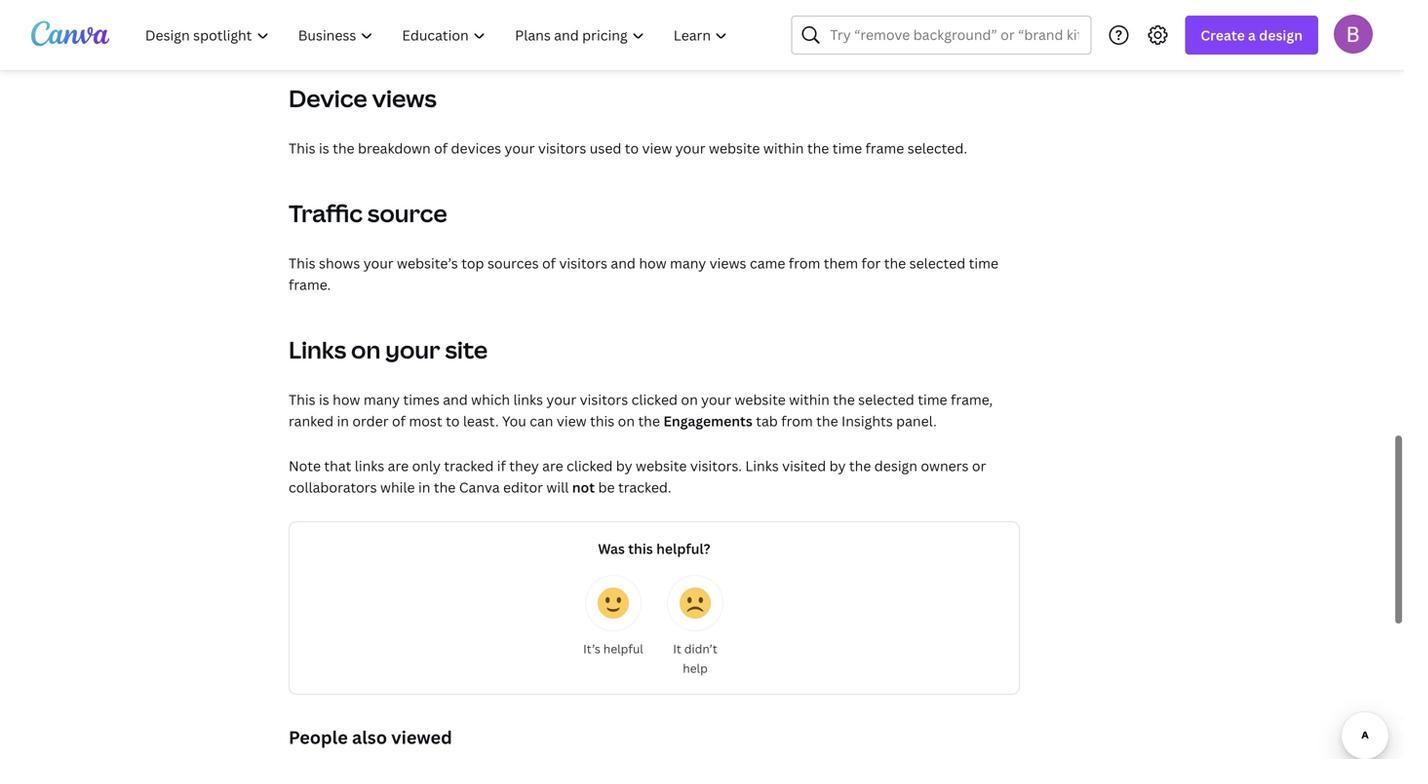 Task type: describe. For each thing, give the bounding box(es) containing it.
0 vertical spatial on
[[351, 334, 381, 366]]

selected inside this is how many times and which links your visitors clicked on your website within the selected time frame, ranked in order of most to least. you can view this on the
[[858, 391, 914, 409]]

which
[[471, 391, 510, 409]]

helpful
[[603, 641, 643, 657]]

them
[[824, 254, 858, 273]]

your right used
[[676, 139, 706, 157]]

insights
[[842, 412, 893, 431]]

visitors for used
[[538, 139, 586, 157]]

owners
[[921, 457, 969, 475]]

a
[[1248, 26, 1256, 44]]

1 horizontal spatial of
[[434, 139, 448, 157]]

sources
[[488, 254, 539, 273]]

1 vertical spatial this
[[628, 540, 653, 558]]

devices
[[451, 139, 501, 157]]

or
[[972, 457, 986, 475]]

your right devices
[[505, 139, 535, 157]]

while
[[380, 478, 415, 497]]

how inside this shows your website's top sources of visitors and how many views came from them for the selected time frame.
[[639, 254, 667, 273]]

the up note that links are only tracked if they are clicked by website visitors. links visited by the design owners or collaborators while in the canva editor will
[[638, 412, 660, 431]]

breakdown
[[358, 139, 431, 157]]

times
[[403, 391, 440, 409]]

visitors for and
[[559, 254, 608, 273]]

note
[[289, 457, 321, 475]]

links inside note that links are only tracked if they are clicked by website visitors. links visited by the design owners or collaborators while in the canva editor will
[[745, 457, 779, 475]]

create a design button
[[1185, 16, 1318, 55]]

within inside this is how many times and which links your visitors clicked on your website within the selected time frame, ranked in order of most to least. you can view this on the
[[789, 391, 830, 409]]

viewed
[[391, 726, 452, 750]]

tab
[[756, 412, 778, 431]]

the down insights
[[849, 457, 871, 475]]

people also viewed
[[289, 726, 452, 750]]

top level navigation element
[[133, 16, 744, 55]]

many inside this is how many times and which links your visitors clicked on your website within the selected time frame, ranked in order of most to least. you can view this on the
[[364, 391, 400, 409]]

create a design
[[1201, 26, 1303, 44]]

engagements tab from the insights panel.
[[663, 412, 937, 431]]

0 vertical spatial view
[[642, 139, 672, 157]]

1 vertical spatial on
[[681, 391, 698, 409]]

2 vertical spatial on
[[618, 412, 635, 431]]

of inside this shows your website's top sources of visitors and how many views came from them for the selected time frame.
[[542, 254, 556, 273]]

traffic source
[[289, 197, 447, 229]]

design inside dropdown button
[[1259, 26, 1303, 44]]

engagements
[[663, 412, 753, 431]]

the down only on the left of page
[[434, 478, 456, 497]]

and inside this shows your website's top sources of visitors and how many views came from them for the selected time frame.
[[611, 254, 636, 273]]

the left frame
[[807, 139, 829, 157]]

0 vertical spatial to
[[625, 139, 639, 157]]

0 vertical spatial within
[[763, 139, 804, 157]]

2 are from the left
[[542, 457, 563, 475]]

this inside this is how many times and which links your visitors clicked on your website within the selected time frame, ranked in order of most to least. you can view this on the
[[590, 412, 615, 431]]

shows
[[319, 254, 360, 273]]

the left the breakdown
[[333, 139, 355, 157]]

order
[[352, 412, 389, 431]]

visited
[[782, 457, 826, 475]]

time inside this shows your website's top sources of visitors and how many views came from them for the selected time frame.
[[969, 254, 999, 273]]

to inside this is how many times and which links your visitors clicked on your website within the selected time frame, ranked in order of most to least. you can view this on the
[[446, 412, 460, 431]]

they
[[509, 457, 539, 475]]

many inside this shows your website's top sources of visitors and how many views came from them for the selected time frame.
[[670, 254, 706, 273]]

site
[[445, 334, 488, 366]]

in inside note that links are only tracked if they are clicked by website visitors. links visited by the design owners or collaborators while in the canva editor will
[[418, 478, 430, 497]]

your up the can
[[546, 391, 577, 409]]

most
[[409, 412, 442, 431]]

tracked.
[[618, 478, 671, 497]]

this for this shows your website's top sources of visitors and how many views came from them for the selected time frame.
[[289, 254, 316, 273]]

you
[[502, 412, 526, 431]]

traffic
[[289, 197, 363, 229]]

the up insights
[[833, 391, 855, 409]]

views inside this shows your website's top sources of visitors and how many views came from them for the selected time frame.
[[710, 254, 747, 273]]

your up times
[[385, 334, 440, 366]]

if
[[497, 457, 506, 475]]

time inside this is how many times and which links your visitors clicked on your website within the selected time frame, ranked in order of most to least. you can view this on the
[[918, 391, 947, 409]]

from inside this shows your website's top sources of visitors and how many views came from them for the selected time frame.
[[789, 254, 820, 273]]

the left insights
[[816, 412, 838, 431]]

tracked
[[444, 457, 494, 475]]

people
[[289, 726, 348, 750]]

note that links are only tracked if they are clicked by website visitors. links visited by the design owners or collaborators while in the canva editor will
[[289, 457, 986, 497]]

it's helpful
[[583, 641, 643, 657]]

frame,
[[951, 391, 993, 409]]

this is how many times and which links your visitors clicked on your website within the selected time frame, ranked in order of most to least. you can view this on the
[[289, 391, 993, 431]]



Task type: locate. For each thing, give the bounding box(es) containing it.
frame.
[[289, 275, 331, 294]]

visitors left used
[[538, 139, 586, 157]]

are up will
[[542, 457, 563, 475]]

ranked
[[289, 412, 334, 431]]

your inside this shows your website's top sources of visitors and how many views came from them for the selected time frame.
[[363, 254, 394, 273]]

was
[[598, 540, 625, 558]]

this is the breakdown of devices your visitors used to view your website within the time frame selected.
[[289, 139, 967, 157]]

0 vertical spatial many
[[670, 254, 706, 273]]

from right tab
[[781, 412, 813, 431]]

0 vertical spatial links
[[289, 334, 346, 366]]

this for this is the breakdown of devices your visitors used to view your website within the time frame selected.
[[289, 139, 316, 157]]

1 vertical spatial views
[[710, 254, 747, 273]]

many up "order"
[[364, 391, 400, 409]]

view inside this is how many times and which links your visitors clicked on your website within the selected time frame, ranked in order of most to least. you can view this on the
[[557, 412, 587, 431]]

this up frame.
[[289, 254, 316, 273]]

2 vertical spatial time
[[918, 391, 947, 409]]

0 vertical spatial time
[[833, 139, 862, 157]]

by
[[616, 457, 632, 475], [830, 457, 846, 475]]

selected
[[909, 254, 966, 273], [858, 391, 914, 409]]

1 horizontal spatial by
[[830, 457, 846, 475]]

help
[[683, 661, 708, 677]]

Try "remove background" or "brand kit" search field
[[830, 17, 1079, 54]]

0 horizontal spatial how
[[333, 391, 360, 409]]

is up ranked
[[319, 391, 329, 409]]

0 vertical spatial in
[[337, 412, 349, 431]]

0 horizontal spatial by
[[616, 457, 632, 475]]

are
[[388, 457, 409, 475], [542, 457, 563, 475]]

1 horizontal spatial and
[[611, 254, 636, 273]]

0 vertical spatial of
[[434, 139, 448, 157]]

device views
[[289, 82, 437, 114]]

2 vertical spatial website
[[636, 457, 687, 475]]

by up not be tracked.
[[616, 457, 632, 475]]

views left came
[[710, 254, 747, 273]]

1 vertical spatial clicked
[[567, 457, 613, 475]]

frame
[[865, 139, 904, 157]]

this inside this is how many times and which links your visitors clicked on your website within the selected time frame, ranked in order of most to least. you can view this on the
[[289, 391, 316, 409]]

2 vertical spatial of
[[392, 412, 406, 431]]

1 is from the top
[[319, 139, 329, 157]]

0 horizontal spatial time
[[833, 139, 862, 157]]

editor
[[503, 478, 543, 497]]

1 vertical spatial within
[[789, 391, 830, 409]]

the
[[333, 139, 355, 157], [807, 139, 829, 157], [884, 254, 906, 273], [833, 391, 855, 409], [638, 412, 660, 431], [816, 412, 838, 431], [849, 457, 871, 475], [434, 478, 456, 497]]

3 this from the top
[[289, 391, 316, 409]]

least.
[[463, 412, 499, 431]]

visitors inside this is how many times and which links your visitors clicked on your website within the selected time frame, ranked in order of most to least. you can view this on the
[[580, 391, 628, 409]]

0 horizontal spatial in
[[337, 412, 349, 431]]

1 vertical spatial of
[[542, 254, 556, 273]]

not be tracked.
[[572, 478, 671, 497]]

1 vertical spatial time
[[969, 254, 999, 273]]

also
[[352, 726, 387, 750]]

this for this is how many times and which links your visitors clicked on your website within the selected time frame, ranked in order of most to least. you can view this on the
[[289, 391, 316, 409]]

0 vertical spatial is
[[319, 139, 329, 157]]

1 vertical spatial how
[[333, 391, 360, 409]]

many
[[670, 254, 706, 273], [364, 391, 400, 409]]

links on your site
[[289, 334, 488, 366]]

🙂 image
[[598, 588, 629, 619]]

selected up insights
[[858, 391, 914, 409]]

website's
[[397, 254, 458, 273]]

design
[[1259, 26, 1303, 44], [875, 457, 918, 475]]

is down device
[[319, 139, 329, 157]]

used
[[590, 139, 622, 157]]

0 vertical spatial this
[[289, 139, 316, 157]]

device
[[289, 82, 367, 114]]

links inside note that links are only tracked if they are clicked by website visitors. links visited by the design owners or collaborators while in the canva editor will
[[355, 457, 384, 475]]

came
[[750, 254, 785, 273]]

1 are from the left
[[388, 457, 409, 475]]

0 vertical spatial and
[[611, 254, 636, 273]]

of inside this is how many times and which links your visitors clicked on your website within the selected time frame, ranked in order of most to least. you can view this on the
[[392, 412, 406, 431]]

many left came
[[670, 254, 706, 273]]

1 horizontal spatial are
[[542, 457, 563, 475]]

0 horizontal spatial many
[[364, 391, 400, 409]]

on
[[351, 334, 381, 366], [681, 391, 698, 409], [618, 412, 635, 431]]

0 vertical spatial views
[[372, 82, 437, 114]]

within
[[763, 139, 804, 157], [789, 391, 830, 409]]

1 horizontal spatial how
[[639, 254, 667, 273]]

in inside this is how many times and which links your visitors clicked on your website within the selected time frame, ranked in order of most to least. you can view this on the
[[337, 412, 349, 431]]

it's
[[583, 641, 601, 657]]

2 by from the left
[[830, 457, 846, 475]]

design inside note that links are only tracked if they are clicked by website visitors. links visited by the design owners or collaborators while in the canva editor will
[[875, 457, 918, 475]]

2 horizontal spatial of
[[542, 254, 556, 273]]

by right "visited" on the bottom
[[830, 457, 846, 475]]

0 horizontal spatial on
[[351, 334, 381, 366]]

website inside note that links are only tracked if they are clicked by website visitors. links visited by the design owners or collaborators while in the canva editor will
[[636, 457, 687, 475]]

1 horizontal spatial to
[[625, 139, 639, 157]]

only
[[412, 457, 441, 475]]

1 vertical spatial selected
[[858, 391, 914, 409]]

and inside this is how many times and which links your visitors clicked on your website within the selected time frame, ranked in order of most to least. you can view this on the
[[443, 391, 468, 409]]

2 horizontal spatial on
[[681, 391, 698, 409]]

your right shows
[[363, 254, 394, 273]]

visitors up note that links are only tracked if they are clicked by website visitors. links visited by the design owners or collaborators while in the canva editor will
[[580, 391, 628, 409]]

the right for
[[884, 254, 906, 273]]

links down frame.
[[289, 334, 346, 366]]

to right used
[[625, 139, 639, 157]]

your
[[505, 139, 535, 157], [676, 139, 706, 157], [363, 254, 394, 273], [385, 334, 440, 366], [546, 391, 577, 409], [701, 391, 731, 409]]

1 horizontal spatial many
[[670, 254, 706, 273]]

is for how
[[319, 391, 329, 409]]

selected.
[[908, 139, 967, 157]]

😔 image
[[680, 588, 711, 619]]

the inside this shows your website's top sources of visitors and how many views came from them for the selected time frame.
[[884, 254, 906, 273]]

1 horizontal spatial this
[[628, 540, 653, 558]]

are up while
[[388, 457, 409, 475]]

is
[[319, 139, 329, 157], [319, 391, 329, 409]]

is for the
[[319, 139, 329, 157]]

2 horizontal spatial time
[[969, 254, 999, 273]]

view right the can
[[557, 412, 587, 431]]

0 horizontal spatial links
[[355, 457, 384, 475]]

2 is from the top
[[319, 391, 329, 409]]

links left "visited" on the bottom
[[745, 457, 779, 475]]

how inside this is how many times and which links your visitors clicked on your website within the selected time frame, ranked in order of most to least. you can view this on the
[[333, 391, 360, 409]]

0 horizontal spatial of
[[392, 412, 406, 431]]

0 vertical spatial design
[[1259, 26, 1303, 44]]

clicked up engagements at the bottom of the page
[[632, 391, 678, 409]]

links right the that
[[355, 457, 384, 475]]

on up engagements at the bottom of the page
[[681, 391, 698, 409]]

0 vertical spatial selected
[[909, 254, 966, 273]]

view
[[642, 139, 672, 157], [557, 412, 587, 431]]

this inside this shows your website's top sources of visitors and how many views came from them for the selected time frame.
[[289, 254, 316, 273]]

0 horizontal spatial view
[[557, 412, 587, 431]]

selected right for
[[909, 254, 966, 273]]

0 horizontal spatial to
[[446, 412, 460, 431]]

0 vertical spatial from
[[789, 254, 820, 273]]

links up the can
[[513, 391, 543, 409]]

1 vertical spatial view
[[557, 412, 587, 431]]

on up "order"
[[351, 334, 381, 366]]

0 horizontal spatial views
[[372, 82, 437, 114]]

clicked up not on the bottom of page
[[567, 457, 613, 475]]

helpful?
[[656, 540, 711, 558]]

links
[[513, 391, 543, 409], [355, 457, 384, 475]]

selected inside this shows your website's top sources of visitors and how many views came from them for the selected time frame.
[[909, 254, 966, 273]]

bob builder image
[[1334, 14, 1373, 53]]

this down device
[[289, 139, 316, 157]]

didn't
[[684, 641, 717, 657]]

0 vertical spatial this
[[590, 412, 615, 431]]

view right used
[[642, 139, 672, 157]]

1 horizontal spatial on
[[618, 412, 635, 431]]

1 horizontal spatial in
[[418, 478, 430, 497]]

in
[[337, 412, 349, 431], [418, 478, 430, 497]]

0 vertical spatial website
[[709, 139, 760, 157]]

panel.
[[896, 412, 937, 431]]

it didn't help
[[673, 641, 717, 677]]

1 horizontal spatial links
[[745, 457, 779, 475]]

1 vertical spatial to
[[446, 412, 460, 431]]

1 vertical spatial is
[[319, 391, 329, 409]]

create
[[1201, 26, 1245, 44]]

1 by from the left
[[616, 457, 632, 475]]

website inside this is how many times and which links your visitors clicked on your website within the selected time frame, ranked in order of most to least. you can view this on the
[[735, 391, 786, 409]]

views
[[372, 82, 437, 114], [710, 254, 747, 273]]

visitors right sources
[[559, 254, 608, 273]]

can
[[530, 412, 553, 431]]

1 vertical spatial design
[[875, 457, 918, 475]]

canva
[[459, 478, 500, 497]]

0 horizontal spatial links
[[289, 334, 346, 366]]

of right sources
[[542, 254, 556, 273]]

visitors.
[[690, 457, 742, 475]]

and
[[611, 254, 636, 273], [443, 391, 468, 409]]

1 vertical spatial and
[[443, 391, 468, 409]]

of left most
[[392, 412, 406, 431]]

it
[[673, 641, 681, 657]]

0 horizontal spatial and
[[443, 391, 468, 409]]

views up the breakdown
[[372, 82, 437, 114]]

this right the 'was'
[[628, 540, 653, 558]]

1 horizontal spatial links
[[513, 391, 543, 409]]

collaborators
[[289, 478, 377, 497]]

this
[[289, 139, 316, 157], [289, 254, 316, 273], [289, 391, 316, 409]]

2 vertical spatial visitors
[[580, 391, 628, 409]]

0 vertical spatial clicked
[[632, 391, 678, 409]]

1 horizontal spatial clicked
[[632, 391, 678, 409]]

links inside this is how many times and which links your visitors clicked on your website within the selected time frame, ranked in order of most to least. you can view this on the
[[513, 391, 543, 409]]

on up note that links are only tracked if they are clicked by website visitors. links visited by the design owners or collaborators while in the canva editor will
[[618, 412, 635, 431]]

top
[[461, 254, 484, 273]]

in down only on the left of page
[[418, 478, 430, 497]]

this right the can
[[590, 412, 615, 431]]

links
[[289, 334, 346, 366], [745, 457, 779, 475]]

0 horizontal spatial design
[[875, 457, 918, 475]]

1 vertical spatial in
[[418, 478, 430, 497]]

design left owners
[[875, 457, 918, 475]]

1 vertical spatial website
[[735, 391, 786, 409]]

2 vertical spatial this
[[289, 391, 316, 409]]

this
[[590, 412, 615, 431], [628, 540, 653, 558]]

this shows your website's top sources of visitors and how many views came from them for the selected time frame.
[[289, 254, 999, 294]]

visitors
[[538, 139, 586, 157], [559, 254, 608, 273], [580, 391, 628, 409]]

1 this from the top
[[289, 139, 316, 157]]

0 horizontal spatial are
[[388, 457, 409, 475]]

1 vertical spatial visitors
[[559, 254, 608, 273]]

of
[[434, 139, 448, 157], [542, 254, 556, 273], [392, 412, 406, 431]]

1 vertical spatial this
[[289, 254, 316, 273]]

clicked inside this is how many times and which links your visitors clicked on your website within the selected time frame, ranked in order of most to least. you can view this on the
[[632, 391, 678, 409]]

clicked
[[632, 391, 678, 409], [567, 457, 613, 475]]

1 horizontal spatial view
[[642, 139, 672, 157]]

is inside this is how many times and which links your visitors clicked on your website within the selected time frame, ranked in order of most to least. you can view this on the
[[319, 391, 329, 409]]

source
[[368, 197, 447, 229]]

this up ranked
[[289, 391, 316, 409]]

0 vertical spatial how
[[639, 254, 667, 273]]

1 horizontal spatial views
[[710, 254, 747, 273]]

1 vertical spatial links
[[745, 457, 779, 475]]

that
[[324, 457, 351, 475]]

1 vertical spatial many
[[364, 391, 400, 409]]

design right a
[[1259, 26, 1303, 44]]

not
[[572, 478, 595, 497]]

1 vertical spatial from
[[781, 412, 813, 431]]

in left "order"
[[337, 412, 349, 431]]

1 horizontal spatial design
[[1259, 26, 1303, 44]]

visitors inside this shows your website's top sources of visitors and how many views came from them for the selected time frame.
[[559, 254, 608, 273]]

for
[[862, 254, 881, 273]]

0 vertical spatial links
[[513, 391, 543, 409]]

be
[[598, 478, 615, 497]]

to right most
[[446, 412, 460, 431]]

how
[[639, 254, 667, 273], [333, 391, 360, 409]]

0 horizontal spatial clicked
[[567, 457, 613, 475]]

0 vertical spatial visitors
[[538, 139, 586, 157]]

time
[[833, 139, 862, 157], [969, 254, 999, 273], [918, 391, 947, 409]]

1 vertical spatial links
[[355, 457, 384, 475]]

your up engagements at the bottom of the page
[[701, 391, 731, 409]]

will
[[546, 478, 569, 497]]

0 horizontal spatial this
[[590, 412, 615, 431]]

to
[[625, 139, 639, 157], [446, 412, 460, 431]]

1 horizontal spatial time
[[918, 391, 947, 409]]

of left devices
[[434, 139, 448, 157]]

website
[[709, 139, 760, 157], [735, 391, 786, 409], [636, 457, 687, 475]]

from left them
[[789, 254, 820, 273]]

clicked inside note that links are only tracked if they are clicked by website visitors. links visited by the design owners or collaborators while in the canva editor will
[[567, 457, 613, 475]]

2 this from the top
[[289, 254, 316, 273]]

was this helpful?
[[598, 540, 711, 558]]



Task type: vqa. For each thing, say whether or not it's contained in the screenshot.
'how' in the This shows your website's top sources of visitors and how many views came from them for the selected time frame.
yes



